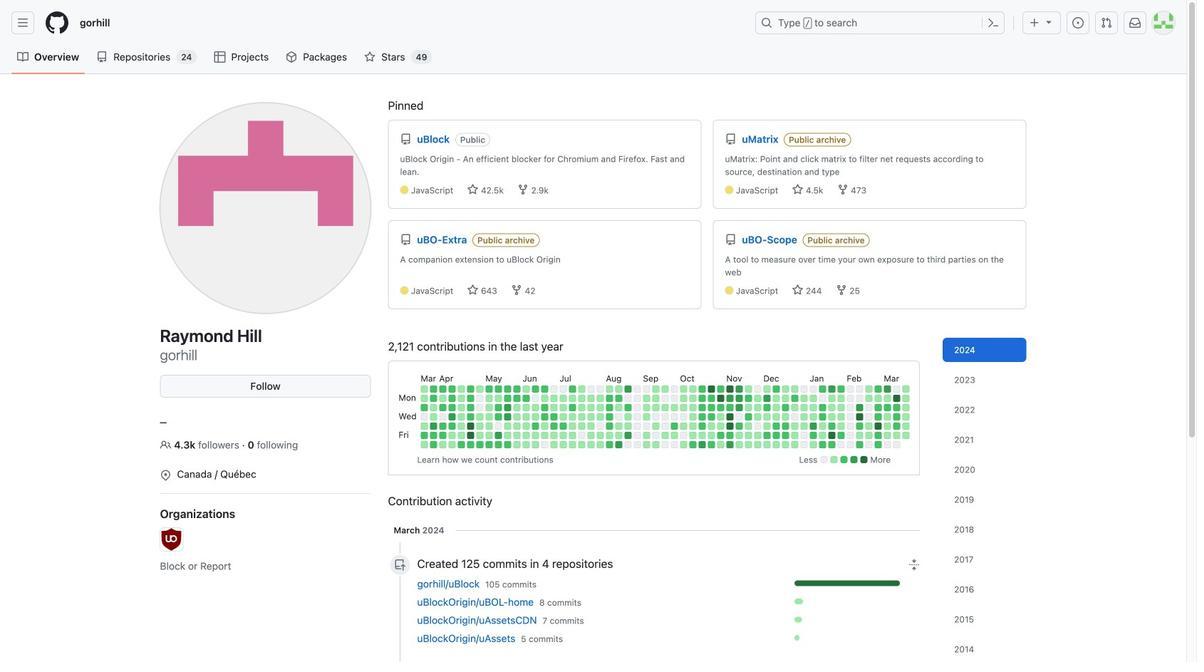 Task type: vqa. For each thing, say whether or not it's contained in the screenshot.
view gorhill's full-sized avatar
yes



Task type: describe. For each thing, give the bounding box(es) containing it.
triangle down image
[[1043, 16, 1055, 27]]

git pull request image
[[1101, 17, 1113, 29]]

book image
[[17, 51, 29, 63]]

view gorhill's full-sized avatar image
[[160, 103, 371, 314]]

homepage image
[[46, 11, 68, 34]]

collapse image
[[909, 559, 920, 571]]

forks image
[[837, 184, 849, 195]]

@ublockorigin image
[[160, 528, 183, 551]]

table image
[[214, 51, 226, 63]]

people image
[[160, 439, 171, 451]]

repo push image
[[395, 559, 406, 571]]

issue opened image
[[1073, 17, 1084, 29]]

star image
[[364, 51, 376, 63]]



Task type: locate. For each thing, give the bounding box(es) containing it.
home location: canada / québec element
[[160, 464, 371, 482]]

location image
[[160, 470, 171, 481]]

84% of commits in march were made to gorhill/ublock image
[[795, 581, 920, 586], [795, 581, 900, 586]]

notifications image
[[1130, 17, 1141, 29]]

6% of commits in march were made to ublockorigin/uassetscdn image
[[795, 617, 920, 623], [795, 617, 802, 623]]

grid
[[397, 370, 912, 450]]

cell
[[421, 386, 428, 393], [430, 386, 437, 393], [439, 386, 446, 393], [449, 386, 456, 393], [458, 386, 465, 393], [467, 386, 474, 393], [476, 386, 483, 393], [486, 386, 493, 393], [495, 386, 502, 393], [504, 386, 511, 393], [513, 386, 521, 393], [523, 386, 530, 393], [532, 386, 539, 393], [541, 386, 548, 393], [550, 386, 558, 393], [560, 386, 567, 393], [569, 386, 576, 393], [578, 386, 585, 393], [588, 386, 595, 393], [597, 386, 604, 393], [606, 386, 613, 393], [615, 386, 622, 393], [625, 386, 632, 393], [634, 386, 641, 393], [643, 386, 650, 393], [652, 386, 660, 393], [662, 386, 669, 393], [671, 386, 678, 393], [680, 386, 687, 393], [689, 386, 697, 393], [699, 386, 706, 393], [708, 386, 715, 393], [717, 386, 724, 393], [727, 386, 734, 393], [736, 386, 743, 393], [745, 386, 752, 393], [754, 386, 761, 393], [764, 386, 771, 393], [773, 386, 780, 393], [782, 386, 789, 393], [791, 386, 799, 393], [801, 386, 808, 393], [810, 386, 817, 393], [819, 386, 826, 393], [828, 386, 836, 393], [838, 386, 845, 393], [847, 386, 854, 393], [856, 386, 863, 393], [865, 386, 873, 393], [875, 386, 882, 393], [884, 386, 891, 393], [893, 386, 900, 393], [903, 386, 910, 393], [421, 395, 428, 402], [430, 395, 437, 402], [439, 395, 446, 402], [449, 395, 456, 402], [458, 395, 465, 402], [467, 395, 474, 402], [476, 395, 483, 402], [486, 395, 493, 402], [495, 395, 502, 402], [504, 395, 511, 402], [513, 395, 521, 402], [523, 395, 530, 402], [532, 395, 539, 402], [541, 395, 548, 402], [550, 395, 558, 402], [560, 395, 567, 402], [569, 395, 576, 402], [578, 395, 585, 402], [588, 395, 595, 402], [597, 395, 604, 402], [606, 395, 613, 402], [615, 395, 622, 402], [625, 395, 632, 402], [634, 395, 641, 402], [643, 395, 650, 402], [652, 395, 660, 402], [662, 395, 669, 402], [671, 395, 678, 402], [680, 395, 687, 402], [689, 395, 697, 402], [699, 395, 706, 402], [708, 395, 715, 402], [717, 395, 724, 402], [727, 395, 734, 402], [736, 395, 743, 402], [745, 395, 752, 402], [754, 395, 761, 402], [764, 395, 771, 402], [773, 395, 780, 402], [782, 395, 789, 402], [791, 395, 799, 402], [801, 395, 808, 402], [810, 395, 817, 402], [819, 395, 826, 402], [828, 395, 836, 402], [838, 395, 845, 402], [847, 395, 854, 402], [856, 395, 863, 402], [865, 395, 873, 402], [875, 395, 882, 402], [884, 395, 891, 402], [893, 395, 900, 402], [903, 395, 910, 402], [421, 404, 428, 411], [430, 404, 437, 411], [439, 404, 446, 411], [449, 404, 456, 411], [458, 404, 465, 411], [467, 404, 474, 411], [476, 404, 483, 411], [486, 404, 493, 411], [495, 404, 502, 411], [504, 404, 511, 411], [513, 404, 521, 411], [523, 404, 530, 411], [532, 404, 539, 411], [541, 404, 548, 411], [550, 404, 558, 411], [560, 404, 567, 411], [569, 404, 576, 411], [578, 404, 585, 411], [588, 404, 595, 411], [597, 404, 604, 411], [606, 404, 613, 411], [615, 404, 622, 411], [625, 404, 632, 411], [634, 404, 641, 411], [643, 404, 650, 411], [652, 404, 660, 411], [662, 404, 669, 411], [671, 404, 678, 411], [680, 404, 687, 411], [689, 404, 697, 411], [699, 404, 706, 411], [708, 404, 715, 411], [717, 404, 724, 411], [727, 404, 734, 411], [736, 404, 743, 411], [745, 404, 752, 411], [754, 404, 761, 411], [764, 404, 771, 411], [773, 404, 780, 411], [782, 404, 789, 411], [791, 404, 799, 411], [801, 404, 808, 411], [810, 404, 817, 411], [819, 404, 826, 411], [828, 404, 836, 411], [838, 404, 845, 411], [847, 404, 854, 411], [856, 404, 863, 411], [865, 404, 873, 411], [875, 404, 882, 411], [884, 404, 891, 411], [893, 404, 900, 411], [903, 404, 910, 411], [421, 413, 428, 421], [430, 413, 437, 421], [439, 413, 446, 421], [449, 413, 456, 421], [458, 413, 465, 421], [467, 413, 474, 421], [476, 413, 483, 421], [486, 413, 493, 421], [495, 413, 502, 421], [504, 413, 511, 421], [513, 413, 521, 421], [523, 413, 530, 421], [532, 413, 539, 421], [541, 413, 548, 421], [550, 413, 558, 421], [560, 413, 567, 421], [569, 413, 576, 421], [578, 413, 585, 421], [588, 413, 595, 421], [597, 413, 604, 421], [606, 413, 613, 421], [615, 413, 622, 421], [625, 413, 632, 421], [634, 413, 641, 421], [643, 413, 650, 421], [652, 413, 660, 421], [662, 413, 669, 421], [671, 413, 678, 421], [680, 413, 687, 421], [689, 413, 697, 421], [699, 413, 706, 421], [708, 413, 715, 421], [717, 413, 724, 421], [727, 413, 734, 421], [736, 413, 743, 421], [745, 413, 752, 421], [754, 413, 761, 421], [764, 413, 771, 421], [773, 413, 780, 421], [782, 413, 789, 421], [791, 413, 799, 421], [801, 413, 808, 421], [810, 413, 817, 421], [819, 413, 826, 421], [828, 413, 836, 421], [838, 413, 845, 421], [847, 413, 854, 421], [856, 413, 863, 421], [865, 413, 873, 421], [875, 413, 882, 421], [884, 413, 891, 421], [893, 413, 900, 421], [903, 413, 910, 421], [421, 423, 428, 430], [430, 423, 437, 430], [439, 423, 446, 430], [449, 423, 456, 430], [458, 423, 465, 430], [467, 423, 474, 430], [476, 423, 483, 430], [486, 423, 493, 430], [495, 423, 502, 430], [504, 423, 511, 430], [513, 423, 521, 430], [523, 423, 530, 430], [532, 423, 539, 430], [541, 423, 548, 430], [550, 423, 558, 430], [560, 423, 567, 430], [569, 423, 576, 430], [578, 423, 585, 430], [588, 423, 595, 430], [597, 423, 604, 430], [606, 423, 613, 430], [615, 423, 622, 430], [625, 423, 632, 430], [634, 423, 641, 430], [643, 423, 650, 430], [652, 423, 660, 430], [662, 423, 669, 430], [671, 423, 678, 430], [680, 423, 687, 430], [689, 423, 697, 430], [699, 423, 706, 430], [708, 423, 715, 430], [717, 423, 724, 430], [727, 423, 734, 430], [736, 423, 743, 430], [745, 423, 752, 430], [754, 423, 761, 430], [764, 423, 771, 430], [773, 423, 780, 430], [782, 423, 789, 430], [791, 423, 799, 430], [801, 423, 808, 430], [810, 423, 817, 430], [819, 423, 826, 430], [828, 423, 836, 430], [838, 423, 845, 430], [847, 423, 854, 430], [856, 423, 863, 430], [865, 423, 873, 430], [875, 423, 882, 430], [884, 423, 891, 430], [893, 423, 900, 430], [903, 423, 910, 430], [421, 432, 428, 439], [430, 432, 437, 439], [439, 432, 446, 439], [449, 432, 456, 439], [458, 432, 465, 439], [467, 432, 474, 439], [476, 432, 483, 439], [486, 432, 493, 439], [495, 432, 502, 439], [504, 432, 511, 439], [513, 432, 521, 439], [523, 432, 530, 439], [532, 432, 539, 439], [541, 432, 548, 439], [550, 432, 558, 439], [560, 432, 567, 439], [569, 432, 576, 439], [578, 432, 585, 439], [588, 432, 595, 439], [597, 432, 604, 439], [606, 432, 613, 439], [615, 432, 622, 439], [625, 432, 632, 439], [634, 432, 641, 439], [643, 432, 650, 439], [652, 432, 660, 439], [662, 432, 669, 439], [671, 432, 678, 439], [680, 432, 687, 439], [689, 432, 697, 439], [699, 432, 706, 439], [708, 432, 715, 439], [717, 432, 724, 439], [727, 432, 734, 439], [736, 432, 743, 439], [745, 432, 752, 439], [754, 432, 761, 439], [764, 432, 771, 439], [773, 432, 780, 439], [782, 432, 789, 439], [791, 432, 799, 439], [801, 432, 808, 439], [810, 432, 817, 439], [819, 432, 826, 439], [828, 432, 836, 439], [838, 432, 845, 439], [847, 432, 854, 439], [856, 432, 863, 439], [865, 432, 873, 439], [875, 432, 882, 439], [884, 432, 891, 439], [893, 432, 900, 439], [903, 432, 910, 439], [421, 441, 428, 448], [430, 441, 437, 448], [439, 441, 446, 448], [449, 441, 456, 448], [458, 441, 465, 448], [467, 441, 474, 448], [476, 441, 483, 448], [486, 441, 493, 448], [495, 441, 502, 448], [504, 441, 511, 448], [513, 441, 521, 448], [523, 441, 530, 448], [532, 441, 539, 448], [541, 441, 548, 448], [550, 441, 558, 448], [560, 441, 567, 448], [569, 441, 576, 448], [578, 441, 585, 448], [588, 441, 595, 448], [597, 441, 604, 448], [606, 441, 613, 448], [615, 441, 622, 448], [625, 441, 632, 448], [634, 441, 641, 448], [643, 441, 650, 448], [652, 441, 660, 448], [662, 441, 669, 448], [671, 441, 678, 448], [680, 441, 687, 448], [689, 441, 697, 448], [699, 441, 706, 448], [708, 441, 715, 448], [717, 441, 724, 448], [727, 441, 734, 448], [736, 441, 743, 448], [745, 441, 752, 448], [754, 441, 761, 448], [764, 441, 771, 448], [773, 441, 780, 448], [782, 441, 789, 448], [791, 441, 799, 448], [801, 441, 808, 448], [810, 441, 817, 448], [819, 441, 826, 448], [828, 441, 836, 448], [838, 441, 845, 448], [847, 441, 854, 448], [856, 441, 863, 448], [865, 441, 873, 448], [875, 441, 882, 448], [884, 441, 891, 448], [893, 441, 900, 448]]

package image
[[286, 51, 297, 63]]

repo image
[[400, 134, 412, 145]]

command palette image
[[988, 17, 999, 29]]

7% of commits in march were made to ublockorigin/ubol-home image
[[795, 599, 920, 604], [795, 599, 803, 604]]

forks image
[[518, 184, 529, 195], [511, 284, 523, 296], [836, 284, 847, 296]]

stars image
[[467, 184, 479, 195], [792, 184, 804, 195], [467, 284, 479, 296], [792, 284, 804, 296]]

repo image
[[96, 51, 108, 63], [725, 134, 737, 145], [400, 234, 412, 246], [725, 234, 737, 246]]

plus image
[[1029, 17, 1041, 29]]

Follow gorhill submit
[[160, 375, 371, 398]]

4% of commits in march were made to ublockorigin/uassets image
[[795, 635, 920, 641], [795, 635, 800, 641]]



